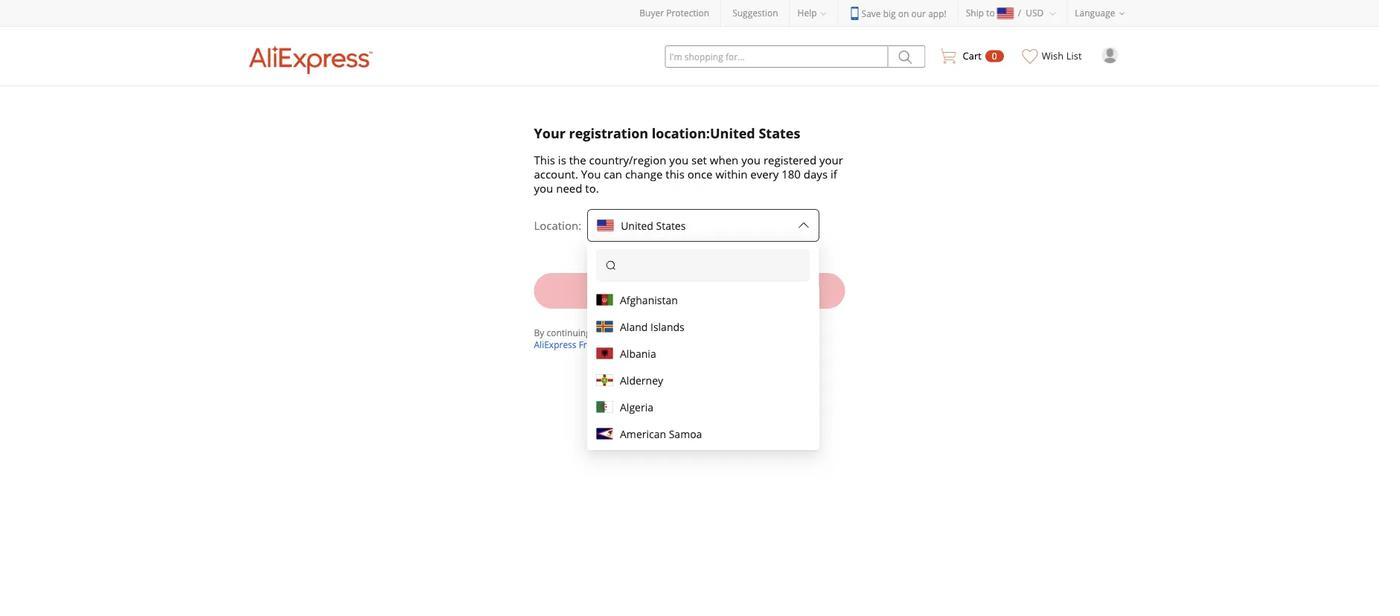 Task type: vqa. For each thing, say whether or not it's contained in the screenshot.
once
yes



Task type: locate. For each thing, give the bounding box(es) containing it.
you left the set on the right top of page
[[669, 153, 689, 168]]

have
[[684, 326, 704, 339]]

united
[[621, 218, 653, 233]]

suggestion link
[[732, 7, 778, 19]]

you
[[581, 167, 601, 182]]

your registration location:united states
[[534, 124, 800, 142]]

I'm shopping for... text field
[[665, 45, 888, 68]]

american
[[620, 427, 666, 441]]

days
[[804, 167, 828, 182]]

states up registered
[[759, 124, 800, 142]]

buyer
[[640, 7, 664, 19]]

0 vertical spatial states
[[759, 124, 800, 142]]

our
[[911, 7, 926, 19], [786, 326, 801, 339]]

states
[[759, 124, 800, 142], [656, 218, 686, 233]]

samoa
[[669, 427, 702, 441]]

buyer protection link
[[640, 7, 709, 19]]

app!
[[928, 7, 946, 19]]

save
[[862, 7, 881, 19]]

you right that
[[667, 326, 682, 339]]

islands
[[650, 320, 685, 334]]

aliexpress free membership agreement link
[[534, 338, 701, 351]]

our right the 'accepted'
[[786, 326, 801, 339]]

big
[[883, 7, 896, 19]]

you
[[669, 153, 689, 168], [741, 153, 761, 168], [534, 181, 553, 196], [595, 326, 611, 339], [667, 326, 682, 339]]

aliexpress
[[534, 338, 576, 351]]

location:united
[[652, 124, 755, 142]]

to
[[986, 7, 995, 19]]

1 horizontal spatial our
[[911, 7, 926, 19]]

language link
[[1067, 0, 1136, 26]]

usd
[[1026, 7, 1044, 19]]

if
[[831, 167, 837, 182]]

our right on
[[911, 7, 926, 19]]

0
[[992, 50, 997, 62]]

wish
[[1042, 49, 1064, 63]]

by
[[534, 326, 544, 339]]

ship
[[966, 7, 984, 19]]

save big on our app! link
[[850, 7, 946, 20]]

states right united
[[656, 218, 686, 233]]

membership
[[599, 338, 652, 351]]

0 vertical spatial our
[[911, 7, 926, 19]]

our inside save big on our app! link
[[911, 7, 926, 19]]

help
[[798, 7, 817, 19]]

180
[[782, 167, 801, 182]]

change
[[625, 167, 663, 182]]

you left confirm
[[595, 326, 611, 339]]

afghanistan
[[620, 293, 678, 307]]

1 vertical spatial our
[[786, 326, 801, 339]]

alderney
[[620, 373, 663, 387]]

accepted
[[746, 326, 784, 339]]

location:
[[534, 218, 581, 233]]

every
[[750, 167, 779, 182]]

can
[[604, 167, 622, 182]]

the
[[569, 153, 586, 168]]

when
[[710, 153, 739, 168]]

is
[[558, 153, 566, 168]]

this
[[534, 153, 555, 168]]

0 horizontal spatial our
[[786, 326, 801, 339]]

0 horizontal spatial states
[[656, 218, 686, 233]]

ship to
[[966, 7, 995, 19]]

confirm
[[613, 326, 645, 339]]

continuing,
[[547, 326, 593, 339]]

once
[[687, 167, 713, 182]]

and
[[728, 326, 744, 339]]

change
[[665, 282, 714, 300]]

None submit
[[888, 45, 925, 68]]

you right when
[[741, 153, 761, 168]]



Task type: describe. For each thing, give the bounding box(es) containing it.
wish list
[[1042, 49, 1082, 63]]

/ usd
[[1018, 7, 1044, 19]]

our inside by continuing, you confirm that you have read and accepted our aliexpress free membership agreement
[[786, 326, 801, 339]]

this
[[666, 167, 685, 182]]

country/region
[[589, 153, 666, 168]]

american samoa
[[620, 427, 702, 441]]

language
[[1075, 7, 1115, 19]]

by continuing, you confirm that you have read and accepted our aliexpress free membership agreement
[[534, 326, 801, 351]]

albania
[[620, 346, 656, 361]]

buyer protection
[[640, 7, 709, 19]]

registered
[[764, 153, 816, 168]]

wish list link
[[1015, 27, 1090, 75]]

protection
[[666, 7, 709, 19]]

change button
[[534, 273, 845, 309]]

list
[[1066, 49, 1082, 63]]

free
[[579, 338, 597, 351]]

your
[[819, 153, 843, 168]]

to.
[[585, 181, 599, 196]]

cart
[[963, 49, 981, 63]]

set
[[691, 153, 707, 168]]

agreement
[[655, 338, 701, 351]]

aland islands
[[620, 320, 685, 334]]

registration
[[569, 124, 648, 142]]

on
[[898, 7, 909, 19]]

need
[[556, 181, 582, 196]]

arrowup image
[[798, 220, 810, 231]]

this is the country/region you set when you registered your account. you can change this once within every 180 days if you need to.
[[534, 153, 843, 196]]

/
[[1018, 7, 1021, 19]]

suggestion
[[732, 7, 778, 19]]

within
[[716, 167, 748, 182]]

that
[[648, 326, 664, 339]]

united states
[[621, 218, 686, 233]]

read
[[707, 326, 726, 339]]

account.
[[534, 167, 578, 182]]

1 vertical spatial states
[[656, 218, 686, 233]]

aland
[[620, 320, 648, 334]]

1 horizontal spatial states
[[759, 124, 800, 142]]

save big on our app!
[[862, 7, 946, 19]]

your
[[534, 124, 566, 142]]

algeria
[[620, 400, 653, 414]]

you left need
[[534, 181, 553, 196]]



